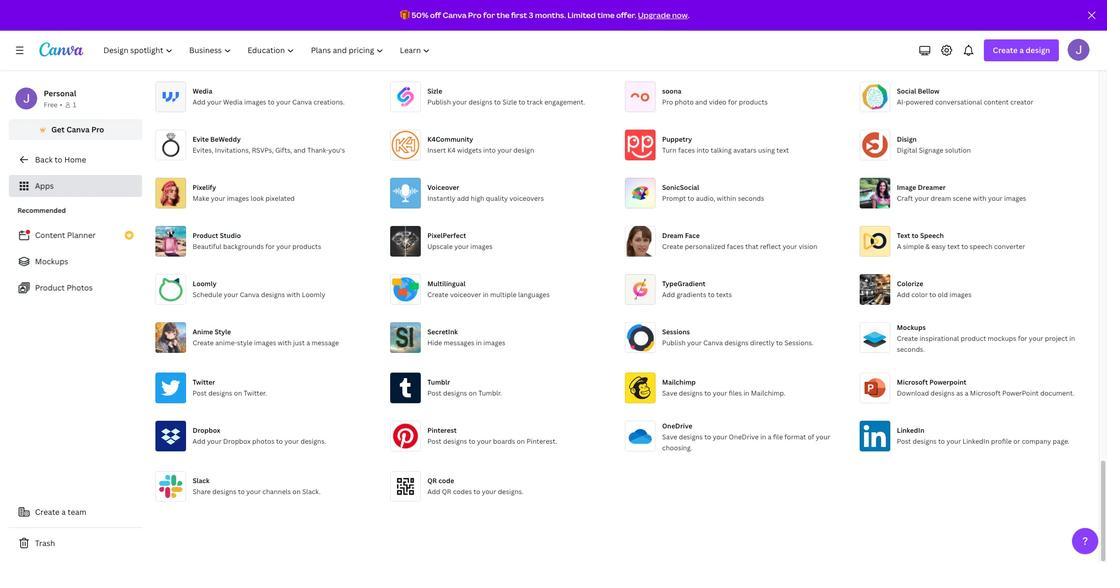 Task type: describe. For each thing, give the bounding box(es) containing it.
pixelify make your images look pixelated
[[193, 183, 295, 203]]

your inside the product studio beautiful backgrounds for your products
[[276, 242, 291, 251]]

content planner link
[[9, 224, 142, 246]]

your inside sessions publish your canva designs directly to sessions.
[[687, 338, 702, 348]]

text
[[897, 231, 910, 240]]

twitter
[[193, 378, 215, 387]]

track
[[527, 97, 543, 107]]

creator
[[1010, 97, 1033, 107]]

your inside pinterest post designs to your boards on pinterest.
[[477, 437, 492, 446]]

pixelify
[[193, 183, 216, 192]]

1 horizontal spatial onedrive
[[729, 432, 759, 442]]

product
[[961, 334, 986, 343]]

in inside secretink hide messages in images
[[476, 338, 482, 348]]

secretink
[[427, 327, 458, 337]]

faces inside puppetry turn faces into talking avatars using text
[[678, 146, 695, 155]]

within
[[717, 194, 736, 203]]

multilingual
[[427, 279, 466, 288]]

designs. for add qr codes to your designs.
[[498, 487, 524, 496]]

with for your
[[973, 194, 987, 203]]

designs inside pinterest post designs to your boards on pinterest.
[[443, 437, 467, 446]]

to inside wedia add your wedia images to your canva creations.
[[268, 97, 275, 107]]

soona
[[662, 86, 681, 96]]

create a design
[[993, 45, 1050, 55]]

you's
[[328, 146, 345, 155]]

1 horizontal spatial microsoft
[[970, 389, 1001, 398]]

free
[[44, 100, 58, 109]]

avatars
[[733, 146, 757, 155]]

dream
[[662, 231, 683, 240]]

scene
[[953, 194, 971, 203]]

images inside secretink hide messages in images
[[483, 338, 505, 348]]

to inside pinterest post designs to your boards on pinterest.
[[469, 437, 475, 446]]

design inside k4community insert k4 widgets into your design
[[513, 146, 534, 155]]

trash
[[35, 538, 55, 548]]

save for save designs to your files in mailchimp.
[[662, 389, 677, 398]]

style
[[237, 338, 253, 348]]

gifts,
[[275, 146, 292, 155]]

wedia add your wedia images to your canva creations.
[[193, 86, 345, 107]]

a inside microsoft powerpoint download designs as a microsoft powerpoint document.
[[965, 389, 968, 398]]

images inside colorize add color to old images
[[950, 290, 972, 299]]

share
[[193, 487, 211, 496]]

with for just
[[278, 338, 291, 348]]

digital
[[897, 146, 917, 155]]

to inside typegradient add gradients to texts
[[708, 290, 715, 299]]

0 horizontal spatial wedia
[[193, 86, 212, 96]]

with inside loomly schedule your canva designs with loomly
[[287, 290, 300, 299]]

publish for sizle
[[427, 97, 451, 107]]

images inside image dreamer craft your dream scene with your images
[[1004, 194, 1026, 203]]

apps link
[[9, 175, 142, 197]]

a inside dropdown button
[[1020, 45, 1024, 55]]

social
[[897, 86, 916, 96]]

image dreamer craft your dream scene with your images
[[897, 183, 1026, 203]]

text for easy
[[947, 242, 960, 251]]

beweddy
[[210, 135, 241, 144]]

to inside sonicsocial prompt to audio, within seconds
[[688, 194, 694, 203]]

canva inside wedia add your wedia images to your canva creations.
[[292, 97, 312, 107]]

in inside mockups create inspirational product mockups for your project in seconds.
[[1069, 334, 1075, 343]]

get canva pro button
[[9, 119, 142, 140]]

speech
[[920, 231, 944, 240]]

your up beweddy
[[207, 97, 222, 107]]

using
[[758, 146, 775, 155]]

your inside mockups create inspirational product mockups for your project in seconds.
[[1029, 334, 1043, 343]]

50%
[[411, 10, 428, 20]]

simple
[[903, 242, 924, 251]]

first
[[511, 10, 527, 20]]

save for save designs to your onedrive in a file format of your choosing.
[[662, 432, 677, 442]]

pro inside soona pro photo and video for products
[[662, 97, 673, 107]]

gradients
[[677, 290, 706, 299]]

1 horizontal spatial dropbox
[[223, 437, 251, 446]]

create inside dropdown button
[[993, 45, 1018, 55]]

to inside 'dropbox add your dropbox photos to your designs.'
[[276, 437, 283, 446]]

0 horizontal spatial linkedin
[[897, 426, 924, 435]]

puppetry
[[662, 135, 692, 144]]

upgrade
[[638, 10, 671, 20]]

1 vertical spatial sizle
[[502, 97, 517, 107]]

a inside 'onedrive save designs to your onedrive in a file format of your choosing.'
[[768, 432, 771, 442]]

0 horizontal spatial microsoft
[[897, 378, 928, 387]]

creations.
[[314, 97, 345, 107]]

make
[[193, 194, 209, 203]]

designs inside sizle publish your designs to sizle to track engagement.
[[469, 97, 493, 107]]

0 horizontal spatial dropbox
[[193, 426, 220, 435]]

faces inside dream face create personalized faces that reflect your vision
[[727, 242, 744, 251]]

your up the evite beweddy evites, invitations, rsvps, gifts, and thank-you's
[[276, 97, 291, 107]]

personalized
[[685, 242, 725, 251]]

easy
[[931, 242, 946, 251]]

team
[[68, 507, 86, 517]]

voiceover
[[450, 290, 481, 299]]

add for add gradients to texts
[[662, 290, 675, 299]]

canva for loomly schedule your canva designs with loomly
[[240, 290, 259, 299]]

page.
[[1053, 437, 1070, 446]]

text to speech a simple & easy text to speech converter
[[897, 231, 1025, 251]]

directly
[[750, 338, 775, 348]]

back
[[35, 154, 53, 165]]

mockups for mockups create inspirational product mockups for your project in seconds.
[[897, 323, 926, 332]]

your inside dream face create personalized faces that reflect your vision
[[783, 242, 797, 251]]

linkedin post designs to your linkedin profile or company page.
[[897, 426, 1070, 446]]

your inside slack share designs to your channels on slack.
[[246, 487, 261, 496]]

hide
[[427, 338, 442, 348]]

into inside puppetry turn faces into talking avatars using text
[[697, 146, 709, 155]]

create a team
[[35, 507, 86, 517]]

k4
[[448, 146, 456, 155]]

pixelperfect
[[427, 231, 466, 240]]

product studio beautiful backgrounds for your products
[[193, 231, 321, 251]]

mockups link
[[9, 251, 142, 273]]

your down dreamer
[[915, 194, 929, 203]]

format
[[784, 432, 806, 442]]

sessions
[[662, 327, 690, 337]]

create inside multilingual create voiceover in multiple languages
[[427, 290, 448, 299]]

content planner
[[35, 230, 96, 240]]

high
[[471, 194, 484, 203]]

project
[[1045, 334, 1068, 343]]

onedrive save designs to your onedrive in a file format of your choosing.
[[662, 421, 830, 453]]

photos
[[67, 282, 93, 293]]

list containing content planner
[[9, 224, 142, 299]]

your inside sizle publish your designs to sizle to track engagement.
[[452, 97, 467, 107]]

colorize add color to old images
[[897, 279, 972, 299]]

disign
[[897, 135, 917, 144]]

design inside create a design dropdown button
[[1026, 45, 1050, 55]]

text for using
[[777, 146, 789, 155]]

top level navigation element
[[96, 39, 440, 61]]

create inside anime style create anime-style images with just a message
[[193, 338, 214, 348]]

designs inside linkedin post designs to your linkedin profile or company page.
[[913, 437, 937, 446]]

style
[[215, 327, 231, 337]]

mailchimp
[[662, 378, 696, 387]]

to inside slack share designs to your channels on slack.
[[238, 487, 245, 496]]

pinterest.
[[527, 437, 557, 446]]

home
[[64, 154, 86, 165]]

in inside 'onedrive save designs to your onedrive in a file format of your choosing.'
[[760, 432, 766, 442]]

and inside soona pro photo and video for products
[[695, 97, 707, 107]]

product for product photos
[[35, 282, 65, 293]]

converter
[[994, 242, 1025, 251]]

old
[[938, 290, 948, 299]]

designs inside loomly schedule your canva designs with loomly
[[261, 290, 285, 299]]

anime style create anime-style images with just a message
[[193, 327, 339, 348]]

document.
[[1040, 389, 1075, 398]]

create inside dream face create personalized faces that reflect your vision
[[662, 242, 683, 251]]

download
[[897, 389, 929, 398]]

quality
[[486, 194, 508, 203]]

thank-
[[307, 146, 328, 155]]

post for tumblr post designs on tumblr.
[[427, 389, 442, 398]]

off
[[430, 10, 441, 20]]

dream face create personalized faces that reflect your vision
[[662, 231, 817, 251]]

content
[[984, 97, 1009, 107]]

pinterest
[[427, 426, 457, 435]]

to inside 'onedrive save designs to your onedrive in a file format of your choosing.'
[[704, 432, 711, 442]]

your inside linkedin post designs to your linkedin profile or company page.
[[947, 437, 961, 446]]

1 horizontal spatial linkedin
[[963, 437, 989, 446]]

a inside button
[[61, 507, 66, 517]]

evite beweddy evites, invitations, rsvps, gifts, and thank-you's
[[193, 135, 345, 155]]

audio,
[[696, 194, 715, 203]]

for for 🎁
[[483, 10, 495, 20]]

images inside wedia add your wedia images to your canva creations.
[[244, 97, 266, 107]]

your inside mailchimp save designs to your files in mailchimp.
[[713, 389, 727, 398]]

your up slack
[[207, 437, 222, 446]]

to inside colorize add color to old images
[[929, 290, 936, 299]]

🎁
[[400, 10, 410, 20]]

to inside linkedin post designs to your linkedin profile or company page.
[[938, 437, 945, 446]]

0 vertical spatial loomly
[[193, 279, 216, 288]]

on inside slack share designs to your channels on slack.
[[292, 487, 301, 496]]



Task type: locate. For each thing, give the bounding box(es) containing it.
pixelated
[[266, 194, 295, 203]]

save up choosing.
[[662, 432, 677, 442]]

designs inside slack share designs to your channels on slack.
[[212, 487, 236, 496]]

1 vertical spatial with
[[287, 290, 300, 299]]

to inside mailchimp save designs to your files in mailchimp.
[[704, 389, 711, 398]]

1 horizontal spatial design
[[1026, 45, 1050, 55]]

for right backgrounds
[[265, 242, 275, 251]]

on inside twitter post designs on twitter.
[[234, 389, 242, 398]]

products for beautiful backgrounds for your products
[[292, 242, 321, 251]]

linkedin left "profile"
[[963, 437, 989, 446]]

0 horizontal spatial pro
[[91, 124, 104, 135]]

mockups inside mockups link
[[35, 256, 68, 267]]

on left slack.
[[292, 487, 301, 496]]

product up beautiful on the left of the page
[[193, 231, 218, 240]]

0 horizontal spatial text
[[777, 146, 789, 155]]

0 vertical spatial qr
[[427, 476, 437, 485]]

message
[[312, 338, 339, 348]]

files
[[729, 389, 742, 398]]

mockups
[[988, 334, 1016, 343]]

loomly
[[193, 279, 216, 288], [302, 290, 325, 299]]

your inside pixelify make your images look pixelated
[[211, 194, 225, 203]]

create inside mockups create inspirational product mockups for your project in seconds.
[[897, 334, 918, 343]]

canva right off
[[443, 10, 467, 20]]

loomly up 'schedule'
[[193, 279, 216, 288]]

sessions publish your canva designs directly to sessions.
[[662, 327, 814, 348]]

for for mockups
[[1018, 334, 1027, 343]]

instantly
[[427, 194, 455, 203]]

mockups for mockups
[[35, 256, 68, 267]]

1 vertical spatial pro
[[662, 97, 673, 107]]

post for pinterest post designs to your boards on pinterest.
[[427, 437, 442, 446]]

add down 'colorize'
[[897, 290, 910, 299]]

1 horizontal spatial qr
[[442, 487, 451, 496]]

your left files
[[713, 389, 727, 398]]

0 horizontal spatial faces
[[678, 146, 695, 155]]

in inside mailchimp save designs to your files in mailchimp.
[[744, 389, 749, 398]]

canva left 'creations.'
[[292, 97, 312, 107]]

canva right 'schedule'
[[240, 290, 259, 299]]

0 vertical spatial linkedin
[[897, 426, 924, 435]]

publish up k4community
[[427, 97, 451, 107]]

add
[[193, 97, 205, 107], [662, 290, 675, 299], [897, 290, 910, 299], [193, 437, 205, 446], [427, 487, 440, 496]]

designs inside 'onedrive save designs to your onedrive in a file format of your choosing.'
[[679, 432, 703, 442]]

the
[[497, 10, 510, 20]]

your inside qr code add qr codes to your designs.
[[482, 487, 496, 496]]

0 horizontal spatial loomly
[[193, 279, 216, 288]]

your right the scene
[[988, 194, 1003, 203]]

for right video
[[728, 97, 737, 107]]

get
[[51, 124, 65, 135]]

qr
[[427, 476, 437, 485], [442, 487, 451, 496]]

your down sessions
[[687, 338, 702, 348]]

for left 'the' on the left top of the page
[[483, 10, 495, 20]]

mockups down content
[[35, 256, 68, 267]]

dropbox down twitter
[[193, 426, 220, 435]]

product inside product photos link
[[35, 282, 65, 293]]

designs inside sessions publish your canva designs directly to sessions.
[[725, 338, 749, 348]]

post down tumblr on the left bottom of the page
[[427, 389, 442, 398]]

voiceovers
[[510, 194, 544, 203]]

text inside puppetry turn faces into talking avatars using text
[[777, 146, 789, 155]]

just
[[293, 338, 305, 348]]

turn
[[662, 146, 677, 155]]

designs up anime style create anime-style images with just a message
[[261, 290, 285, 299]]

now
[[672, 10, 688, 20]]

1 vertical spatial wedia
[[223, 97, 243, 107]]

planner
[[67, 230, 96, 240]]

1 horizontal spatial wedia
[[223, 97, 243, 107]]

publish down sessions
[[662, 338, 686, 348]]

0 horizontal spatial publish
[[427, 97, 451, 107]]

post down twitter
[[193, 389, 207, 398]]

post down pinterest
[[427, 437, 442, 446]]

1 vertical spatial mockups
[[897, 323, 926, 332]]

in right files
[[744, 389, 749, 398]]

tumblr post designs on tumblr.
[[427, 378, 502, 398]]

pixelperfect upscale your images
[[427, 231, 492, 251]]

faces left that
[[727, 242, 744, 251]]

0 vertical spatial onedrive
[[662, 421, 692, 431]]

1 horizontal spatial loomly
[[302, 290, 325, 299]]

2 vertical spatial with
[[278, 338, 291, 348]]

photo
[[675, 97, 694, 107]]

text inside text to speech a simple & easy text to speech converter
[[947, 242, 960, 251]]

canva inside sessions publish your canva designs directly to sessions.
[[703, 338, 723, 348]]

images right old
[[950, 290, 972, 299]]

a right just
[[306, 338, 310, 348]]

images inside pixelperfect upscale your images
[[470, 242, 492, 251]]

designs left 'directly'
[[725, 338, 749, 348]]

your inside loomly schedule your canva designs with loomly
[[224, 290, 238, 299]]

1 vertical spatial faces
[[727, 242, 744, 251]]

on
[[234, 389, 242, 398], [469, 389, 477, 398], [517, 437, 525, 446], [292, 487, 301, 496]]

sizle up k4community
[[427, 86, 442, 96]]

1 vertical spatial product
[[35, 282, 65, 293]]

personal
[[44, 88, 76, 99]]

mockups inside mockups create inspirational product mockups for your project in seconds.
[[897, 323, 926, 332]]

your down pixelperfect
[[454, 242, 469, 251]]

add inside colorize add color to old images
[[897, 290, 910, 299]]

and inside the evite beweddy evites, invitations, rsvps, gifts, and thank-you's
[[294, 146, 306, 155]]

qr left code
[[427, 476, 437, 485]]

sonicsocial prompt to audio, within seconds
[[662, 183, 764, 203]]

1 vertical spatial microsoft
[[970, 389, 1001, 398]]

a
[[897, 242, 901, 251]]

your right 'photos'
[[284, 437, 299, 446]]

1 vertical spatial designs.
[[498, 487, 524, 496]]

your down mailchimp save designs to your files in mailchimp.
[[713, 432, 727, 442]]

of
[[808, 432, 814, 442]]

0 vertical spatial save
[[662, 389, 677, 398]]

designs right share
[[212, 487, 236, 496]]

🎁 50% off canva pro for the first 3 months. limited time offer. upgrade now .
[[400, 10, 689, 20]]

1 horizontal spatial publish
[[662, 338, 686, 348]]

create down dream
[[662, 242, 683, 251]]

0 vertical spatial product
[[193, 231, 218, 240]]

0 vertical spatial publish
[[427, 97, 451, 107]]

&
[[926, 242, 930, 251]]

0 vertical spatial text
[[777, 146, 789, 155]]

dropbox add your dropbox photos to your designs.
[[193, 426, 326, 446]]

0 horizontal spatial mockups
[[35, 256, 68, 267]]

images
[[244, 97, 266, 107], [227, 194, 249, 203], [1004, 194, 1026, 203], [470, 242, 492, 251], [950, 290, 972, 299], [254, 338, 276, 348], [483, 338, 505, 348]]

typegradient
[[662, 279, 706, 288]]

images up the converter
[[1004, 194, 1026, 203]]

designs down mailchimp
[[679, 389, 703, 398]]

0 vertical spatial mockups
[[35, 256, 68, 267]]

your right widgets
[[497, 146, 512, 155]]

faces down puppetry
[[678, 146, 695, 155]]

0 vertical spatial with
[[973, 194, 987, 203]]

canva inside loomly schedule your canva designs with loomly
[[240, 290, 259, 299]]

into inside k4community insert k4 widgets into your design
[[483, 146, 496, 155]]

a up creator
[[1020, 45, 1024, 55]]

your right of
[[816, 432, 830, 442]]

upgrade now button
[[638, 10, 688, 20]]

for inside soona pro photo and video for products
[[728, 97, 737, 107]]

in left multiple
[[483, 290, 489, 299]]

designs. for add your dropbox photos to your designs.
[[301, 437, 326, 446]]

puppetry turn faces into talking avatars using text
[[662, 135, 789, 155]]

for right mockups
[[1018, 334, 1027, 343]]

pro
[[468, 10, 482, 20], [662, 97, 673, 107], [91, 124, 104, 135]]

0 vertical spatial sizle
[[427, 86, 442, 96]]

add for add color to old images
[[897, 290, 910, 299]]

2 vertical spatial pro
[[91, 124, 104, 135]]

1 vertical spatial dropbox
[[223, 437, 251, 446]]

back to home link
[[9, 149, 142, 171]]

a left the file
[[768, 432, 771, 442]]

1 horizontal spatial text
[[947, 242, 960, 251]]

create inside button
[[35, 507, 60, 517]]

designs. inside qr code add qr codes to your designs.
[[498, 487, 524, 496]]

colorize
[[897, 279, 923, 288]]

talking
[[711, 146, 732, 155]]

social bellow ai-powered conversational content creator
[[897, 86, 1033, 107]]

canva inside 'get canva pro' "button"
[[66, 124, 90, 135]]

for inside mockups create inspirational product mockups for your project in seconds.
[[1018, 334, 1027, 343]]

list
[[9, 224, 142, 299]]

multilingual create voiceover in multiple languages
[[427, 279, 550, 299]]

designs inside tumblr post designs on tumblr.
[[443, 389, 467, 398]]

with left just
[[278, 338, 291, 348]]

with inside anime style create anime-style images with just a message
[[278, 338, 291, 348]]

mockups
[[35, 256, 68, 267], [897, 323, 926, 332]]

craft
[[897, 194, 913, 203]]

jacob simon image
[[1068, 39, 1090, 61]]

designs down pinterest
[[443, 437, 467, 446]]

products for pro photo and video for products
[[739, 97, 768, 107]]

designs inside mailchimp save designs to your files in mailchimp.
[[679, 389, 703, 398]]

as
[[956, 389, 963, 398]]

with up just
[[287, 290, 300, 299]]

trash link
[[9, 532, 142, 554]]

add down code
[[427, 487, 440, 496]]

0 vertical spatial products
[[739, 97, 768, 107]]

images right style
[[254, 338, 276, 348]]

0 vertical spatial faces
[[678, 146, 695, 155]]

to
[[268, 97, 275, 107], [494, 97, 501, 107], [519, 97, 525, 107], [55, 154, 62, 165], [688, 194, 694, 203], [912, 231, 919, 240], [961, 242, 968, 251], [708, 290, 715, 299], [929, 290, 936, 299], [776, 338, 783, 348], [704, 389, 711, 398], [704, 432, 711, 442], [276, 437, 283, 446], [469, 437, 475, 446], [938, 437, 945, 446], [238, 487, 245, 496], [474, 487, 480, 496]]

0 horizontal spatial designs.
[[301, 437, 326, 446]]

1 into from the left
[[483, 146, 496, 155]]

publish inside sizle publish your designs to sizle to track engagement.
[[427, 97, 451, 107]]

with inside image dreamer craft your dream scene with your images
[[973, 194, 987, 203]]

products
[[739, 97, 768, 107], [292, 242, 321, 251]]

add for add your dropbox photos to your designs.
[[193, 437, 205, 446]]

create a design button
[[984, 39, 1059, 61]]

pro up back to home link on the top left
[[91, 124, 104, 135]]

canva for sessions publish your canva designs directly to sessions.
[[703, 338, 723, 348]]

canva up mailchimp save designs to your files in mailchimp.
[[703, 338, 723, 348]]

designs down download
[[913, 437, 937, 446]]

get canva pro
[[51, 124, 104, 135]]

1 horizontal spatial product
[[193, 231, 218, 240]]

1 vertical spatial qr
[[442, 487, 451, 496]]

designs up choosing.
[[679, 432, 703, 442]]

for for soona
[[728, 97, 737, 107]]

a left the team
[[61, 507, 66, 517]]

create
[[993, 45, 1018, 55], [662, 242, 683, 251], [427, 290, 448, 299], [897, 334, 918, 343], [193, 338, 214, 348], [35, 507, 60, 517]]

with right the scene
[[973, 194, 987, 203]]

in right messages
[[476, 338, 482, 348]]

add
[[457, 194, 469, 203]]

for inside the product studio beautiful backgrounds for your products
[[265, 242, 275, 251]]

channels
[[262, 487, 291, 496]]

1 vertical spatial save
[[662, 432, 677, 442]]

loomly up message
[[302, 290, 325, 299]]

images left "look"
[[227, 194, 249, 203]]

0 horizontal spatial onedrive
[[662, 421, 692, 431]]

add inside qr code add qr codes to your designs.
[[427, 487, 440, 496]]

codes
[[453, 487, 472, 496]]

canva right get
[[66, 124, 90, 135]]

in left the file
[[760, 432, 766, 442]]

post inside linkedin post designs to your linkedin profile or company page.
[[897, 437, 911, 446]]

save inside mailchimp save designs to your files in mailchimp.
[[662, 389, 677, 398]]

1 vertical spatial text
[[947, 242, 960, 251]]

your inside k4community insert k4 widgets into your design
[[497, 146, 512, 155]]

backgrounds
[[223, 242, 264, 251]]

0 horizontal spatial products
[[292, 242, 321, 251]]

your left "profile"
[[947, 437, 961, 446]]

anime-
[[215, 338, 237, 348]]

1 horizontal spatial pro
[[468, 10, 482, 20]]

sizle left track
[[502, 97, 517, 107]]

wedia up beweddy
[[223, 97, 243, 107]]

0 vertical spatial and
[[695, 97, 707, 107]]

product for product studio beautiful backgrounds for your products
[[193, 231, 218, 240]]

add for add your wedia images to your canva creations.
[[193, 97, 205, 107]]

wedia up evite
[[193, 86, 212, 96]]

2 save from the top
[[662, 432, 677, 442]]

voiceover instantly add high quality voiceovers
[[427, 183, 544, 203]]

evite
[[193, 135, 209, 144]]

1 vertical spatial loomly
[[302, 290, 325, 299]]

1 horizontal spatial faces
[[727, 242, 744, 251]]

on left twitter.
[[234, 389, 242, 398]]

1 save from the top
[[662, 389, 677, 398]]

1 horizontal spatial sizle
[[502, 97, 517, 107]]

post inside pinterest post designs to your boards on pinterest.
[[427, 437, 442, 446]]

images right upscale
[[470, 242, 492, 251]]

designs inside twitter post designs on twitter.
[[208, 389, 232, 398]]

seconds.
[[897, 345, 925, 354]]

create down anime
[[193, 338, 214, 348]]

microsoft
[[897, 378, 928, 387], [970, 389, 1001, 398]]

save
[[662, 389, 677, 398], [662, 432, 677, 442]]

1 horizontal spatial products
[[739, 97, 768, 107]]

studio
[[220, 231, 241, 240]]

microsoft up download
[[897, 378, 928, 387]]

a inside anime style create anime-style images with just a message
[[306, 338, 310, 348]]

1 vertical spatial linkedin
[[963, 437, 989, 446]]

designs inside microsoft powerpoint download designs as a microsoft powerpoint document.
[[931, 389, 955, 398]]

0 vertical spatial pro
[[468, 10, 482, 20]]

insert
[[427, 146, 446, 155]]

beautiful
[[193, 242, 222, 251]]

images inside pixelify make your images look pixelated
[[227, 194, 249, 203]]

images right messages
[[483, 338, 505, 348]]

on inside tumblr post designs on tumblr.
[[469, 389, 477, 398]]

0 horizontal spatial and
[[294, 146, 306, 155]]

apps
[[35, 181, 54, 191]]

languages
[[518, 290, 550, 299]]

on left tumblr.
[[469, 389, 477, 398]]

products inside the product studio beautiful backgrounds for your products
[[292, 242, 321, 251]]

in
[[483, 290, 489, 299], [1069, 334, 1075, 343], [476, 338, 482, 348], [744, 389, 749, 398], [760, 432, 766, 442]]

designs down tumblr on the left bottom of the page
[[443, 389, 467, 398]]

your right backgrounds
[[276, 242, 291, 251]]

0 horizontal spatial product
[[35, 282, 65, 293]]

post inside twitter post designs on twitter.
[[193, 389, 207, 398]]

pinterest post designs to your boards on pinterest.
[[427, 426, 557, 446]]

product left photos
[[35, 282, 65, 293]]

text right using
[[777, 146, 789, 155]]

0 vertical spatial designs.
[[301, 437, 326, 446]]

add inside 'dropbox add your dropbox photos to your designs.'
[[193, 437, 205, 446]]

to inside sessions publish your canva designs directly to sessions.
[[776, 338, 783, 348]]

2 into from the left
[[697, 146, 709, 155]]

recommended
[[18, 206, 66, 215]]

create up seconds.
[[897, 334, 918, 343]]

.
[[688, 10, 689, 20]]

code
[[438, 476, 454, 485]]

create left the team
[[35, 507, 60, 517]]

post inside tumblr post designs on tumblr.
[[427, 389, 442, 398]]

your left boards
[[477, 437, 492, 446]]

products inside soona pro photo and video for products
[[739, 97, 768, 107]]

1 vertical spatial products
[[292, 242, 321, 251]]

qr down code
[[442, 487, 451, 496]]

your up k4community
[[452, 97, 467, 107]]

0 horizontal spatial into
[[483, 146, 496, 155]]

to inside qr code add qr codes to your designs.
[[474, 487, 480, 496]]

3
[[529, 10, 533, 20]]

create up content
[[993, 45, 1018, 55]]

1 vertical spatial onedrive
[[729, 432, 759, 442]]

your left project
[[1029, 334, 1043, 343]]

post for twitter post designs on twitter.
[[193, 389, 207, 398]]

your right make
[[211, 194, 225, 203]]

0 vertical spatial wedia
[[193, 86, 212, 96]]

1 horizontal spatial into
[[697, 146, 709, 155]]

1 horizontal spatial designs.
[[498, 487, 524, 496]]

on inside pinterest post designs to your boards on pinterest.
[[517, 437, 525, 446]]

create a team button
[[9, 501, 142, 523]]

design up voiceovers
[[513, 146, 534, 155]]

mockups create inspirational product mockups for your project in seconds.
[[897, 323, 1075, 354]]

1 vertical spatial publish
[[662, 338, 686, 348]]

pro inside "button"
[[91, 124, 104, 135]]

pro left 'the' on the left top of the page
[[468, 10, 482, 20]]

and left video
[[695, 97, 707, 107]]

canva for 🎁 50% off canva pro for the first 3 months. limited time offer. upgrade now .
[[443, 10, 467, 20]]

images up the evite beweddy evites, invitations, rsvps, gifts, and thank-you's
[[244, 97, 266, 107]]

tumblr
[[427, 378, 450, 387]]

your inside pixelperfect upscale your images
[[454, 242, 469, 251]]

pro down soona
[[662, 97, 673, 107]]

1 vertical spatial design
[[513, 146, 534, 155]]

designs up k4community insert k4 widgets into your design
[[469, 97, 493, 107]]

product photos
[[35, 282, 93, 293]]

0 horizontal spatial qr
[[427, 476, 437, 485]]

publish for sessions
[[662, 338, 686, 348]]

save down mailchimp
[[662, 389, 677, 398]]

add inside wedia add your wedia images to your canva creations.
[[193, 97, 205, 107]]

0 horizontal spatial design
[[513, 146, 534, 155]]

post for linkedin post designs to your linkedin profile or company page.
[[897, 437, 911, 446]]

sizle
[[427, 86, 442, 96], [502, 97, 517, 107]]

images inside anime style create anime-style images with just a message
[[254, 338, 276, 348]]

1 horizontal spatial and
[[695, 97, 707, 107]]

add inside typegradient add gradients to texts
[[662, 290, 675, 299]]

add up evite
[[193, 97, 205, 107]]

with
[[973, 194, 987, 203], [287, 290, 300, 299], [278, 338, 291, 348]]

0 horizontal spatial sizle
[[427, 86, 442, 96]]

your left "channels"
[[246, 487, 261, 496]]

your right 'schedule'
[[224, 290, 238, 299]]

in inside multilingual create voiceover in multiple languages
[[483, 290, 489, 299]]

designs. right 'photos'
[[301, 437, 326, 446]]

publish inside sessions publish your canva designs directly to sessions.
[[662, 338, 686, 348]]

image
[[897, 183, 916, 192]]

designs. inside 'dropbox add your dropbox photos to your designs.'
[[301, 437, 326, 446]]

1 horizontal spatial mockups
[[897, 323, 926, 332]]

bellow
[[918, 86, 939, 96]]

save inside 'onedrive save designs to your onedrive in a file format of your choosing.'
[[662, 432, 677, 442]]

2 horizontal spatial pro
[[662, 97, 673, 107]]

color
[[911, 290, 928, 299]]

0 vertical spatial dropbox
[[193, 426, 220, 435]]

mockups up seconds.
[[897, 323, 926, 332]]

0 vertical spatial microsoft
[[897, 378, 928, 387]]

1 vertical spatial and
[[294, 146, 306, 155]]

into right widgets
[[483, 146, 496, 155]]

0 vertical spatial design
[[1026, 45, 1050, 55]]

vision
[[799, 242, 817, 251]]

slack.
[[302, 487, 321, 496]]

designs down twitter
[[208, 389, 232, 398]]

linkedin down download
[[897, 426, 924, 435]]

designs down powerpoint
[[931, 389, 955, 398]]



Task type: vqa. For each thing, say whether or not it's contained in the screenshot.
the "Multilingual"
yes



